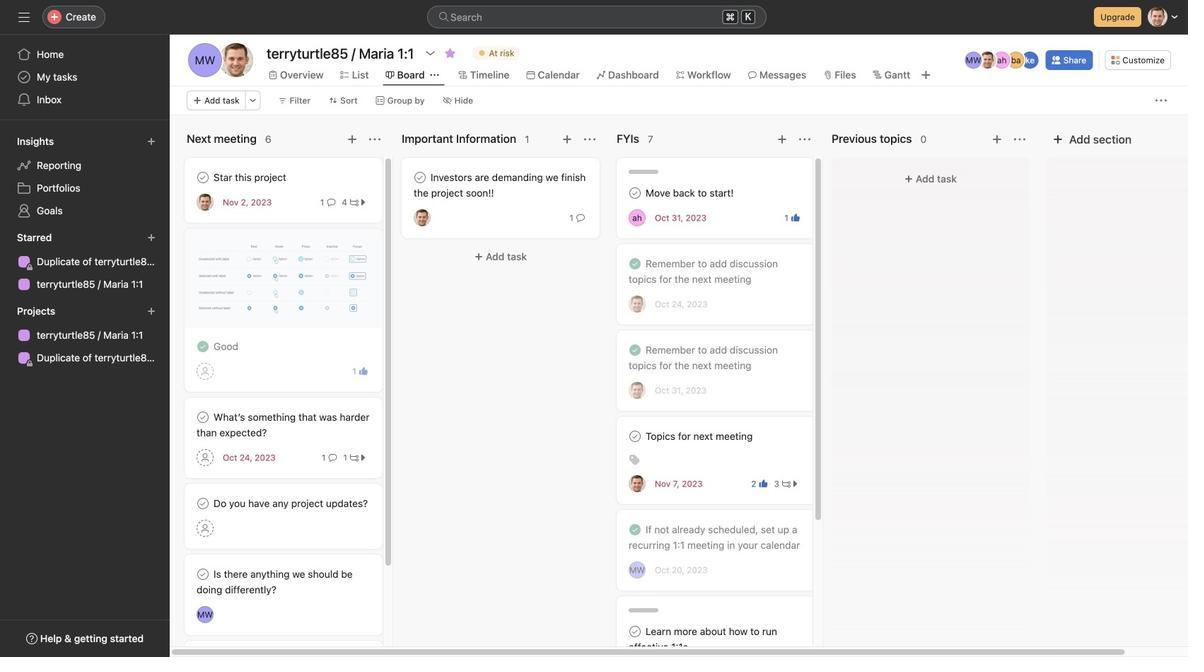 Task type: vqa. For each thing, say whether or not it's contained in the screenshot.
second Add task icon More section actions icon
yes



Task type: describe. For each thing, give the bounding box(es) containing it.
0 vertical spatial 1 comment image
[[327, 198, 336, 207]]

3 more section actions image from the left
[[800, 134, 811, 145]]

Search tasks, projects, and more text field
[[427, 6, 767, 28]]

starred element
[[0, 225, 170, 299]]

remove from starred image
[[445, 47, 456, 59]]

1 add task image from the left
[[347, 134, 358, 145]]

3 mark complete checkbox from the top
[[195, 566, 212, 583]]

2 likes. you liked this task image
[[760, 480, 768, 488]]

1 more section actions image from the left
[[369, 134, 381, 145]]

1 comment image
[[577, 214, 585, 222]]

add task image for second more section actions image
[[562, 134, 573, 145]]

more section actions image
[[1015, 134, 1026, 145]]

Completed checkbox
[[195, 338, 212, 355]]

global element
[[0, 35, 170, 120]]

completed image
[[627, 255, 644, 272]]

new project or portfolio image
[[147, 307, 156, 316]]

2 vertical spatial toggle assignee popover image
[[197, 606, 214, 623]]

1 vertical spatial mark complete image
[[195, 566, 212, 583]]

add task image for 1st more section actions image from the right
[[777, 134, 788, 145]]



Task type: locate. For each thing, give the bounding box(es) containing it.
3 completed checkbox from the top
[[627, 522, 644, 538]]

1 add task image from the left
[[562, 134, 573, 145]]

1 comment image
[[327, 198, 336, 207], [329, 454, 337, 462]]

0 horizontal spatial toggle assignee popover image
[[197, 606, 214, 623]]

0 vertical spatial completed checkbox
[[627, 255, 644, 272]]

0 vertical spatial toggle assignee popover image
[[414, 209, 431, 226]]

Mark complete checkbox
[[195, 169, 212, 186], [195, 495, 212, 512], [195, 566, 212, 583]]

insights element
[[0, 129, 170, 225]]

add tab image
[[921, 69, 932, 81]]

mark complete image
[[195, 169, 212, 186], [412, 169, 429, 186], [195, 409, 212, 426], [627, 428, 644, 445], [195, 495, 212, 512]]

toggle assignee popover image
[[414, 209, 431, 226], [629, 382, 646, 399], [197, 606, 214, 623]]

2 add task image from the left
[[777, 134, 788, 145]]

more actions image
[[249, 96, 257, 105]]

2 vertical spatial completed checkbox
[[627, 522, 644, 538]]

completed image for completed checkbox
[[195, 338, 212, 355]]

more section actions image
[[369, 134, 381, 145], [584, 134, 596, 145], [800, 134, 811, 145]]

completed image for third completed option from the top of the page
[[627, 522, 644, 538]]

1 horizontal spatial toggle assignee popover image
[[414, 209, 431, 226]]

Completed checkbox
[[627, 255, 644, 272], [627, 342, 644, 359], [627, 522, 644, 538]]

1 mark complete checkbox from the top
[[195, 169, 212, 186]]

show options image
[[425, 47, 436, 59]]

more actions image
[[1156, 95, 1168, 106]]

None text field
[[263, 40, 418, 66]]

new insights image
[[147, 137, 156, 146]]

1 vertical spatial completed checkbox
[[627, 342, 644, 359]]

1 horizontal spatial add task image
[[992, 134, 1003, 145]]

1 like. you liked this task image
[[359, 367, 368, 376]]

projects element
[[0, 299, 170, 372]]

2 horizontal spatial more section actions image
[[800, 134, 811, 145]]

None field
[[427, 6, 767, 28]]

2 add task image from the left
[[992, 134, 1003, 145]]

mark complete image
[[627, 185, 644, 202], [195, 566, 212, 583], [627, 623, 644, 640]]

add task image
[[562, 134, 573, 145], [777, 134, 788, 145]]

completed image for 2nd completed option from the top
[[627, 342, 644, 359]]

2 mark complete checkbox from the top
[[195, 495, 212, 512]]

add task image
[[347, 134, 358, 145], [992, 134, 1003, 145]]

0 horizontal spatial add task image
[[562, 134, 573, 145]]

1 like. you liked this task image
[[792, 214, 800, 222]]

2 completed checkbox from the top
[[627, 342, 644, 359]]

0 vertical spatial mark complete image
[[627, 185, 644, 202]]

tab actions image
[[431, 71, 439, 79]]

0 vertical spatial mark complete checkbox
[[195, 169, 212, 186]]

Mark complete checkbox
[[412, 169, 429, 186], [627, 185, 644, 202], [195, 409, 212, 426], [627, 428, 644, 445], [627, 623, 644, 640]]

completed image
[[195, 338, 212, 355], [627, 342, 644, 359], [627, 522, 644, 538]]

1 horizontal spatial add task image
[[777, 134, 788, 145]]

2 horizontal spatial toggle assignee popover image
[[629, 382, 646, 399]]

2 more section actions image from the left
[[584, 134, 596, 145]]

1 vertical spatial toggle assignee popover image
[[629, 382, 646, 399]]

1 vertical spatial 1 comment image
[[329, 454, 337, 462]]

add items to starred image
[[147, 234, 156, 242]]

toggle assignee popover image
[[197, 194, 214, 211], [629, 209, 646, 226], [629, 296, 646, 313], [629, 476, 646, 493], [629, 562, 646, 579]]

2 vertical spatial mark complete checkbox
[[195, 566, 212, 583]]

2 vertical spatial mark complete image
[[627, 623, 644, 640]]

1 vertical spatial mark complete checkbox
[[195, 495, 212, 512]]

1 completed checkbox from the top
[[627, 255, 644, 272]]

1 horizontal spatial more section actions image
[[584, 134, 596, 145]]

0 horizontal spatial add task image
[[347, 134, 358, 145]]

hide sidebar image
[[18, 11, 30, 23]]

0 horizontal spatial more section actions image
[[369, 134, 381, 145]]



